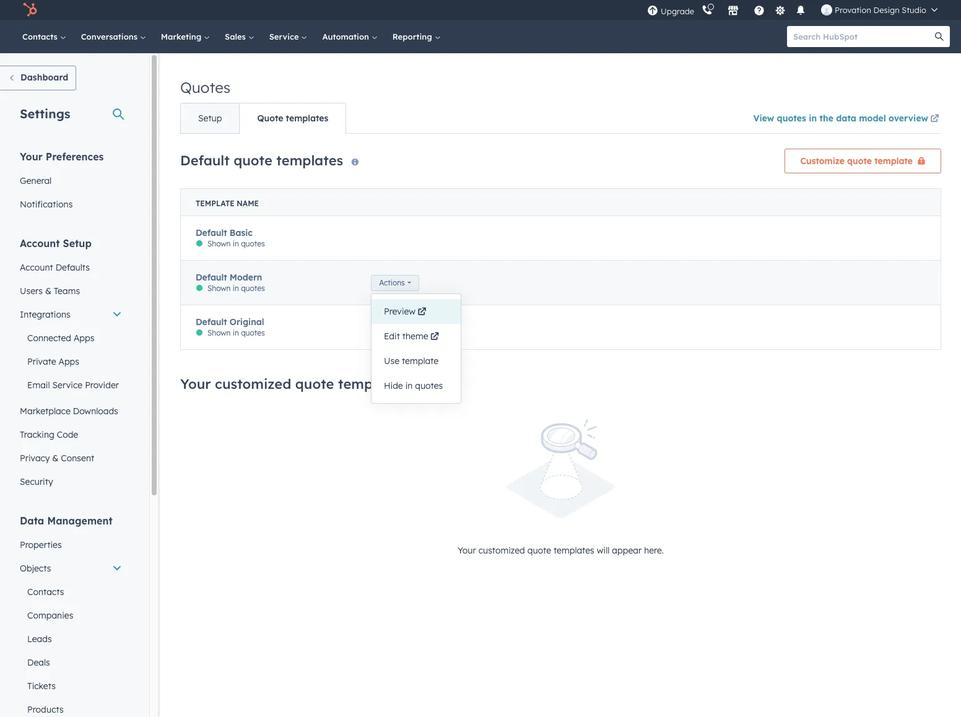 Task type: locate. For each thing, give the bounding box(es) containing it.
service
[[269, 32, 301, 42], [52, 380, 83, 391]]

quotes down basic
[[241, 239, 265, 249]]

& for users
[[45, 286, 51, 297]]

sales link
[[218, 20, 262, 53]]

shown down default basic
[[208, 239, 231, 249]]

1 horizontal spatial setup
[[198, 113, 222, 124]]

apps down integrations button
[[74, 333, 95, 344]]

your for your customized quote templates
[[180, 376, 211, 393]]

shown in quotes down "default original"
[[208, 329, 265, 338]]

appear
[[613, 545, 642, 556]]

template inside the customize quote template button
[[875, 156, 914, 167]]

contacts link
[[15, 20, 74, 53], [12, 581, 130, 604]]

0 vertical spatial your
[[20, 151, 43, 163]]

leads
[[27, 634, 52, 645]]

0 vertical spatial account
[[20, 237, 60, 250]]

reporting
[[393, 32, 435, 42]]

navigation containing setup
[[180, 103, 347, 134]]

0 vertical spatial template
[[875, 156, 914, 167]]

1 vertical spatial customized
[[479, 545, 525, 556]]

customized inside "alert"
[[479, 545, 525, 556]]

marketing link
[[154, 20, 218, 53]]

0 horizontal spatial template
[[402, 356, 439, 367]]

apps
[[74, 333, 95, 344], [59, 356, 79, 368]]

conversations
[[81, 32, 140, 42]]

setup link
[[181, 104, 240, 133]]

templates
[[286, 113, 329, 124], [277, 152, 344, 169], [338, 376, 405, 393], [554, 545, 595, 556]]

account up users
[[20, 262, 53, 273]]

edit
[[384, 331, 400, 342]]

reporting link
[[385, 20, 448, 53]]

email service provider
[[27, 380, 119, 391]]

0 vertical spatial apps
[[74, 333, 95, 344]]

notifications link
[[12, 193, 130, 216]]

&
[[45, 286, 51, 297], [52, 453, 58, 464]]

navigation
[[180, 103, 347, 134]]

your preferences element
[[12, 150, 130, 216]]

0 vertical spatial contacts link
[[15, 20, 74, 53]]

connected
[[27, 333, 71, 344]]

quote inside button
[[848, 156, 873, 167]]

shown for modern
[[208, 284, 231, 293]]

your for your preferences
[[20, 151, 43, 163]]

0 vertical spatial &
[[45, 286, 51, 297]]

& for privacy
[[52, 453, 58, 464]]

contacts up companies
[[27, 587, 64, 598]]

integrations button
[[12, 303, 130, 327]]

1 vertical spatial apps
[[59, 356, 79, 368]]

apps for connected apps
[[74, 333, 95, 344]]

customized for your customized quote templates will appear here.
[[479, 545, 525, 556]]

quote
[[234, 152, 273, 169], [848, 156, 873, 167], [295, 376, 334, 393], [528, 545, 552, 556]]

studio
[[903, 5, 927, 15]]

template inside use template button
[[402, 356, 439, 367]]

2 vertical spatial your
[[458, 545, 476, 556]]

in for modern
[[233, 284, 239, 293]]

james peterson image
[[822, 4, 833, 15]]

2 vertical spatial shown
[[208, 329, 231, 338]]

your customized quote templates will appear here. alert
[[180, 420, 942, 558]]

template down overview
[[875, 156, 914, 167]]

1 vertical spatial contacts link
[[12, 581, 130, 604]]

quotes
[[778, 113, 807, 124], [241, 239, 265, 249], [241, 284, 265, 293], [241, 329, 265, 338], [415, 381, 443, 392]]

settings
[[20, 106, 70, 121]]

& right privacy
[[52, 453, 58, 464]]

consent
[[61, 453, 94, 464]]

in down default modern
[[233, 284, 239, 293]]

preferences
[[46, 151, 104, 163]]

default
[[180, 152, 230, 169], [196, 227, 227, 238], [196, 272, 227, 283], [196, 316, 227, 328]]

properties
[[20, 540, 62, 551]]

tracking
[[20, 430, 54, 441]]

templates left will
[[554, 545, 595, 556]]

customize quote template button
[[786, 149, 942, 174]]

account up account defaults
[[20, 237, 60, 250]]

name
[[237, 199, 259, 208]]

quotes
[[180, 78, 231, 97]]

shown down "default original"
[[208, 329, 231, 338]]

design
[[874, 5, 900, 15]]

0 vertical spatial shown
[[208, 239, 231, 249]]

shown in quotes for modern
[[208, 284, 265, 293]]

data management
[[20, 515, 113, 527]]

shown
[[208, 239, 231, 249], [208, 284, 231, 293], [208, 329, 231, 338]]

security
[[20, 477, 53, 488]]

3 shown from the top
[[208, 329, 231, 338]]

account for account defaults
[[20, 262, 53, 273]]

0 vertical spatial setup
[[198, 113, 222, 124]]

marketplace downloads
[[20, 406, 118, 417]]

in down basic
[[233, 239, 239, 249]]

default left original
[[196, 316, 227, 328]]

1 horizontal spatial &
[[52, 453, 58, 464]]

1 horizontal spatial your
[[180, 376, 211, 393]]

1 shown in quotes from the top
[[208, 239, 265, 249]]

contacts link for conversations link in the left of the page
[[15, 20, 74, 53]]

quotes for basic
[[241, 239, 265, 249]]

upgrade image
[[648, 5, 659, 16]]

in left the on the right of page
[[810, 113, 818, 124]]

0 horizontal spatial service
[[52, 380, 83, 391]]

0 horizontal spatial customized
[[215, 376, 291, 393]]

deals link
[[12, 651, 130, 675]]

0 horizontal spatial your
[[20, 151, 43, 163]]

actions button
[[371, 275, 420, 291]]

shown in quotes down basic
[[208, 239, 265, 249]]

email service provider link
[[12, 374, 130, 397]]

1 account from the top
[[20, 237, 60, 250]]

edit theme link
[[372, 324, 461, 349]]

menu
[[647, 0, 947, 20]]

quotes down use template button
[[415, 381, 443, 392]]

service down private apps link at the left of page
[[52, 380, 83, 391]]

dashboard link
[[0, 66, 76, 90]]

& inside "link"
[[45, 286, 51, 297]]

2 vertical spatial shown in quotes
[[208, 329, 265, 338]]

0 horizontal spatial setup
[[63, 237, 92, 250]]

apps for private apps
[[59, 356, 79, 368]]

account setup element
[[12, 237, 130, 494]]

contacts inside data management element
[[27, 587, 64, 598]]

templates right quote
[[286, 113, 329, 124]]

template down the edit theme link
[[402, 356, 439, 367]]

2 shown in quotes from the top
[[208, 284, 265, 293]]

account
[[20, 237, 60, 250], [20, 262, 53, 273]]

1 vertical spatial shown in quotes
[[208, 284, 265, 293]]

modern
[[230, 272, 262, 283]]

provation
[[836, 5, 872, 15]]

2 shown from the top
[[208, 284, 231, 293]]

default for default original
[[196, 316, 227, 328]]

leads link
[[12, 628, 130, 651]]

1 vertical spatial template
[[402, 356, 439, 367]]

1 vertical spatial your
[[180, 376, 211, 393]]

contacts down hubspot link
[[22, 32, 60, 42]]

1 horizontal spatial template
[[875, 156, 914, 167]]

in for original
[[233, 329, 239, 338]]

shown in quotes down default modern
[[208, 284, 265, 293]]

quotes down the modern
[[241, 284, 265, 293]]

0 horizontal spatial &
[[45, 286, 51, 297]]

default left the modern
[[196, 272, 227, 283]]

search image
[[936, 32, 945, 41]]

in down "default original"
[[233, 329, 239, 338]]

hubspot link
[[15, 2, 46, 17]]

your preferences
[[20, 151, 104, 163]]

template
[[875, 156, 914, 167], [402, 356, 439, 367]]

1 vertical spatial setup
[[63, 237, 92, 250]]

setup
[[198, 113, 222, 124], [63, 237, 92, 250]]

3 shown in quotes from the top
[[208, 329, 265, 338]]

notifications image
[[796, 6, 807, 17]]

service link
[[262, 20, 315, 53]]

1 horizontal spatial customized
[[479, 545, 525, 556]]

provation design studio
[[836, 5, 927, 15]]

1 horizontal spatial service
[[269, 32, 301, 42]]

your customized quote templates will appear here.
[[458, 545, 664, 556]]

in right hide
[[406, 381, 413, 392]]

in inside button
[[406, 381, 413, 392]]

& right users
[[45, 286, 51, 297]]

shown down default modern
[[208, 284, 231, 293]]

default down "template"
[[196, 227, 227, 238]]

notifications button
[[791, 0, 812, 20]]

in for basic
[[233, 239, 239, 249]]

objects button
[[12, 557, 130, 581]]

sales
[[225, 32, 248, 42]]

view quotes in the data model overview
[[754, 113, 929, 124]]

0 vertical spatial shown in quotes
[[208, 239, 265, 249]]

apps down connected apps link
[[59, 356, 79, 368]]

private apps
[[27, 356, 79, 368]]

your inside "alert"
[[458, 545, 476, 556]]

defaults
[[56, 262, 90, 273]]

setup down quotes
[[198, 113, 222, 124]]

view
[[754, 113, 775, 124]]

1 vertical spatial shown
[[208, 284, 231, 293]]

provider
[[85, 380, 119, 391]]

1 vertical spatial &
[[52, 453, 58, 464]]

products link
[[12, 699, 130, 718]]

0 vertical spatial customized
[[215, 376, 291, 393]]

setup up defaults
[[63, 237, 92, 250]]

default down setup link at the top left of page
[[180, 152, 230, 169]]

tickets link
[[12, 675, 130, 699]]

users & teams link
[[12, 280, 130, 303]]

default for default modern
[[196, 272, 227, 283]]

1 vertical spatial service
[[52, 380, 83, 391]]

1 shown from the top
[[208, 239, 231, 249]]

your for your customized quote templates will appear here.
[[458, 545, 476, 556]]

2 horizontal spatial your
[[458, 545, 476, 556]]

quotes down original
[[241, 329, 265, 338]]

quote templates
[[257, 113, 329, 124]]

data management element
[[12, 514, 130, 718]]

quote inside "alert"
[[528, 545, 552, 556]]

contacts link down hubspot link
[[15, 20, 74, 53]]

templates inside navigation
[[286, 113, 329, 124]]

contacts link up companies
[[12, 581, 130, 604]]

templates down the use
[[338, 376, 405, 393]]

2 account from the top
[[20, 262, 53, 273]]

1 vertical spatial account
[[20, 262, 53, 273]]

general
[[20, 175, 52, 187]]

search button
[[930, 26, 951, 47]]

email
[[27, 380, 50, 391]]

1 vertical spatial contacts
[[27, 587, 64, 598]]

calling icon button
[[697, 2, 718, 18]]

conversations link
[[74, 20, 154, 53]]

properties link
[[12, 534, 130, 557]]

service right sales link
[[269, 32, 301, 42]]

objects
[[20, 563, 51, 575]]



Task type: describe. For each thing, give the bounding box(es) containing it.
default basic
[[196, 227, 253, 238]]

settings link
[[773, 3, 788, 16]]

here.
[[645, 545, 664, 556]]

will
[[597, 545, 610, 556]]

security link
[[12, 470, 130, 494]]

customized for your customized quote templates
[[215, 376, 291, 393]]

connected apps
[[27, 333, 95, 344]]

settings image
[[775, 5, 786, 16]]

marketplaces image
[[728, 6, 739, 17]]

templates down quote templates
[[277, 152, 344, 169]]

dashboard
[[20, 72, 68, 83]]

account defaults
[[20, 262, 90, 273]]

tracking code link
[[12, 423, 130, 447]]

0 vertical spatial contacts
[[22, 32, 60, 42]]

link opens in a new window image
[[931, 112, 940, 127]]

account setup
[[20, 237, 92, 250]]

management
[[47, 515, 113, 527]]

quotes right view
[[778, 113, 807, 124]]

users
[[20, 286, 43, 297]]

privacy & consent
[[20, 453, 94, 464]]

marketplace
[[20, 406, 71, 417]]

shown in quotes for basic
[[208, 239, 265, 249]]

contacts link for companies link
[[12, 581, 130, 604]]

templates inside "alert"
[[554, 545, 595, 556]]

edit theme
[[384, 331, 429, 342]]

products
[[27, 705, 64, 716]]

calling icon image
[[702, 5, 713, 16]]

template
[[196, 199, 235, 208]]

setup inside account setup 'element'
[[63, 237, 92, 250]]

menu containing provation design studio
[[647, 0, 947, 20]]

customize quote template
[[801, 156, 914, 167]]

basic
[[230, 227, 253, 238]]

default modern
[[196, 272, 262, 283]]

quotes inside button
[[415, 381, 443, 392]]

provation design studio button
[[814, 0, 946, 20]]

account defaults link
[[12, 256, 130, 280]]

tickets
[[27, 681, 56, 692]]

preview
[[384, 306, 416, 317]]

setup inside setup link
[[198, 113, 222, 124]]

shown in quotes for original
[[208, 329, 265, 338]]

view quotes in the data model overview link
[[754, 105, 942, 133]]

private
[[27, 356, 56, 368]]

automation link
[[315, 20, 385, 53]]

privacy & consent link
[[12, 447, 130, 470]]

help image
[[754, 6, 766, 17]]

use template button
[[372, 349, 461, 374]]

notifications
[[20, 199, 73, 210]]

marketplaces button
[[721, 0, 747, 20]]

hide
[[384, 381, 403, 392]]

quote templates link
[[240, 104, 346, 133]]

use template
[[384, 356, 439, 367]]

0 vertical spatial service
[[269, 32, 301, 42]]

service inside account setup 'element'
[[52, 380, 83, 391]]

companies
[[27, 610, 73, 622]]

use
[[384, 356, 400, 367]]

users & teams
[[20, 286, 80, 297]]

your customized quote templates
[[180, 376, 405, 393]]

marketing
[[161, 32, 204, 42]]

upgrade
[[661, 6, 695, 16]]

hide in quotes
[[384, 381, 443, 392]]

preview link
[[372, 299, 461, 324]]

customize
[[801, 156, 845, 167]]

account for account setup
[[20, 237, 60, 250]]

actions
[[379, 278, 405, 287]]

companies link
[[12, 604, 130, 628]]

default for default quote templates
[[180, 152, 230, 169]]

overview
[[889, 113, 929, 124]]

privacy
[[20, 453, 50, 464]]

quotes for original
[[241, 329, 265, 338]]

hubspot image
[[22, 2, 37, 17]]

data
[[20, 515, 44, 527]]

automation
[[323, 32, 372, 42]]

code
[[57, 430, 78, 441]]

marketplace downloads link
[[12, 400, 130, 423]]

default for default basic
[[196, 227, 227, 238]]

template name
[[196, 199, 259, 208]]

connected apps link
[[12, 327, 130, 350]]

shown for basic
[[208, 239, 231, 249]]

deals
[[27, 658, 50, 669]]

help button
[[749, 0, 770, 20]]

general link
[[12, 169, 130, 193]]

quotes for modern
[[241, 284, 265, 293]]

tracking code
[[20, 430, 78, 441]]

quote
[[257, 113, 284, 124]]

downloads
[[73, 406, 118, 417]]

default quote templates
[[180, 152, 344, 169]]

hide in quotes button
[[372, 374, 461, 399]]

default original
[[196, 316, 264, 328]]

Search HubSpot search field
[[788, 26, 940, 47]]

link opens in a new window image
[[931, 115, 940, 124]]

teams
[[54, 286, 80, 297]]

the
[[820, 113, 834, 124]]

shown for original
[[208, 329, 231, 338]]



Task type: vqa. For each thing, say whether or not it's contained in the screenshot.
'Hide in quotes' button
yes



